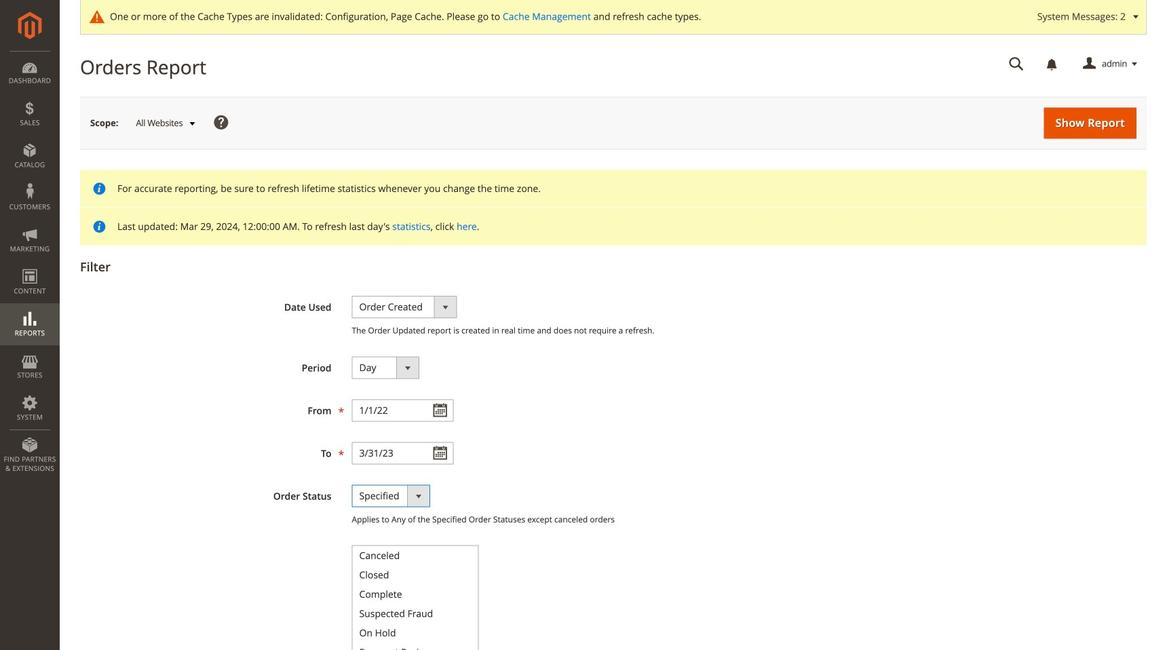 Task type: locate. For each thing, give the bounding box(es) containing it.
menu bar
[[0, 51, 60, 480]]

None text field
[[1000, 52, 1034, 76], [352, 399, 454, 422], [352, 442, 454, 464], [1000, 52, 1034, 76], [352, 399, 454, 422], [352, 442, 454, 464]]



Task type: describe. For each thing, give the bounding box(es) containing it.
magento admin panel image
[[18, 12, 42, 39]]



